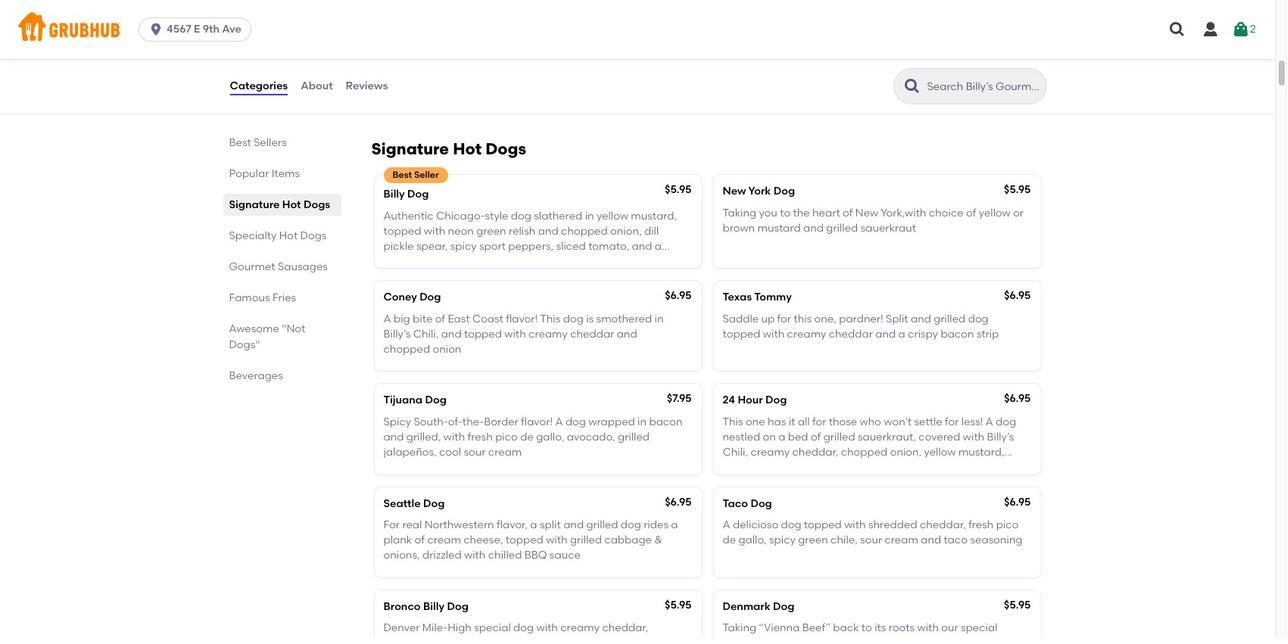 Task type: describe. For each thing, give the bounding box(es) containing it.
"vienna
[[759, 622, 800, 635]]

of right heart at the right top
[[843, 206, 853, 219]]

4567 e 9th ave
[[167, 23, 242, 36]]

with inside this one has it all for those who won't settle for less! a dog nestled on a bed of grilled sauerkraut, covered with billy's chili, creamy cheddar, chopped onion, yellow mustard, tomato wedge, dill pickle spear, spicy sport peppers, jalapeños, celery salt
[[963, 431, 985, 444]]

celery inside this one has it all for those who won't settle for less! a dog nestled on a bed of grilled sauerkraut, covered with billy's chili, creamy cheddar, chopped onion, yellow mustard, tomato wedge, dill pickle spear, spicy sport peppers, jalapeños, celery salt
[[779, 477, 810, 490]]

e
[[194, 23, 200, 36]]

0 horizontal spatial new
[[723, 185, 746, 198]]

0 horizontal spatial &
[[430, 78, 438, 91]]

2 button
[[1232, 16, 1257, 43]]

sellers
[[254, 136, 287, 149]]

relish
[[509, 225, 536, 238]]

special inside taking "vienna beef" back to its roots with our special remoulade, brown mustard, crispy onions, chopped onio
[[961, 622, 998, 635]]

chopped inside taking "vienna beef" back to its roots with our special remoulade, brown mustard, crispy onions, chopped onio
[[940, 637, 986, 639]]

creamy inside a big bite of east coast flavor! this dog is smothered in billy's chili, and topped with creamy cheddar and chopped onion
[[529, 328, 568, 341]]

new inside taking you to the heart of new york,with choice of yellow or brown mustard and grilled sauerkraut
[[856, 206, 879, 219]]

beverages
[[229, 370, 283, 383]]

2
[[1251, 23, 1257, 35]]

mile-
[[423, 622, 448, 635]]

0 horizontal spatial signature
[[229, 198, 280, 211]]

zesty
[[509, 637, 534, 639]]

dog inside this one has it all for those who won't settle for less! a dog nestled on a bed of grilled sauerkraut, covered with billy's chili, creamy cheddar, chopped onion, yellow mustard, tomato wedge, dill pickle spear, spicy sport peppers, jalapeños, celery salt
[[996, 416, 1017, 429]]

real
[[403, 519, 422, 532]]

grilled left cabbage
[[570, 534, 602, 547]]

denmark
[[723, 600, 771, 613]]

sauerkraut
[[861, 222, 917, 235]]

texas
[[723, 291, 752, 304]]

1 vertical spatial hot
[[282, 198, 301, 211]]

topped inside 'saddle up for this one, pardner! split and grilled dog topped with creamy cheddar and a crispy bacon strip'
[[723, 328, 761, 341]]

cheddar inside a big bite of east coast flavor! this dog is smothered in billy's chili, and topped with creamy cheddar and chopped onion
[[571, 328, 615, 341]]

a big bite of east coast flavor! this dog is smothered in billy's chili, and topped with creamy cheddar and chopped onion
[[384, 313, 664, 356]]

and inside a delicioso dog topped with shredded cheddar, fresh pico de gallo, spicy green chile, sour cream and taco seasoning
[[921, 534, 942, 547]]

cheese,
[[464, 534, 503, 547]]

svg image
[[149, 22, 164, 37]]

dill inside this one has it all for those who won't settle for less! a dog nestled on a bed of grilled sauerkraut, covered with billy's chili, creamy cheddar, chopped onion, yellow mustard, tomato wedge, dill pickle spear, spicy sport peppers, jalapeños, celery salt
[[804, 462, 819, 475]]

cheddar, inside this one has it all for those who won't settle for less! a dog nestled on a bed of grilled sauerkraut, covered with billy's chili, creamy cheddar, chopped onion, yellow mustard, tomato wedge, dill pickle spear, spicy sport peppers, jalapeños, celery salt
[[793, 446, 839, 459]]

frings
[[384, 57, 415, 69]]

bacon inside the spicy south-of-the-border flavor! a dog wrapped in bacon and grilled, with fresh pico de gallo, avocado, grilled jalapeños, cool sour cream
[[649, 416, 683, 429]]

authentic chicago-style dog slathered in yellow mustard, topped with neon green relish and chopped onion, dill pickle spear, spicy sport peppers, sliced tomato, and a dash of celery salt
[[384, 209, 677, 268]]

big
[[394, 313, 410, 325]]

south-
[[414, 416, 448, 429]]

back
[[833, 622, 859, 635]]

fresh inside a delicioso dog topped with shredded cheddar, fresh pico de gallo, spicy green chile, sour cream and taco seasoning
[[969, 519, 994, 532]]

$5.95 for billy fries & onion rings.
[[665, 55, 692, 68]]

or
[[1014, 206, 1024, 219]]

a inside authentic chicago-style dog slathered in yellow mustard, topped with neon green relish and chopped onion, dill pickle spear, spicy sport peppers, sliced tomato, and a dash of celery salt
[[655, 240, 662, 253]]

style
[[485, 209, 509, 222]]

famous
[[229, 292, 270, 305]]

bronco
[[384, 600, 421, 613]]

spicy south-of-the-border flavor! a dog wrapped in bacon and grilled, with fresh pico de gallo, avocado, grilled jalapeños, cool sour cream
[[384, 416, 683, 459]]

billy dog
[[384, 188, 429, 201]]

with inside the spicy south-of-the-border flavor! a dog wrapped in bacon and grilled, with fresh pico de gallo, avocado, grilled jalapeños, cool sour cream
[[444, 431, 465, 444]]

this one has it all for those who won't settle for less! a dog nestled on a bed of grilled sauerkraut, covered with billy's chili, creamy cheddar, chopped onion, yellow mustard, tomato wedge, dill pickle spear, spicy sport peppers, jalapeños, celery salt
[[723, 416, 1017, 490]]

the
[[793, 206, 810, 219]]

for
[[384, 519, 400, 532]]

awesome
[[229, 323, 279, 336]]

bronco billy dog
[[384, 600, 469, 613]]

dog for authentic chicago-style dog slathered in yellow mustard, topped with neon green relish and chopped onion, dill pickle spear, spicy sport peppers, sliced tomato, and a dash of celery salt
[[408, 188, 429, 201]]

grilled up cabbage
[[587, 519, 618, 532]]

spicy inside authentic chicago-style dog slathered in yellow mustard, topped with neon green relish and chopped onion, dill pickle spear, spicy sport peppers, sliced tomato, and a dash of celery salt
[[450, 240, 477, 253]]

creamy inside 'saddle up for this one, pardner! split and grilled dog topped with creamy cheddar and a crispy bacon strip'
[[787, 328, 827, 341]]

topped inside a big bite of east coast flavor! this dog is smothered in billy's chili, and topped with creamy cheddar and chopped onion
[[464, 328, 502, 341]]

gourmet
[[229, 261, 275, 273]]

$6.95 for this one has it all for those who won't settle for less! a dog nestled on a bed of grilled sauerkraut, covered with billy's chili, creamy cheddar, chopped onion, yellow mustard, tomato wedge, dill pickle spear, spicy sport peppers, jalapeños, celery salt
[[1005, 393, 1031, 406]]

2 vertical spatial billy
[[423, 600, 445, 613]]

and inside taking you to the heart of new york,with choice of yellow or brown mustard and grilled sauerkraut
[[804, 222, 824, 235]]

rides
[[644, 519, 669, 532]]

for real northwestern flavor, a split and grilled dog rides a plank of cream cheese, topped with grilled cabbage & onions, drizzled with chilled bbq sauce
[[384, 519, 678, 562]]

dog up has
[[766, 394, 787, 407]]

topped inside authentic chicago-style dog slathered in yellow mustard, topped with neon green relish and chopped onion, dill pickle spear, spicy sport peppers, sliced tomato, and a dash of celery salt
[[384, 225, 422, 238]]

seattle
[[384, 497, 421, 510]]

sausages
[[278, 261, 328, 273]]

specialty hot dogs
[[229, 230, 327, 242]]

plank
[[384, 534, 412, 547]]

onions, inside the for real northwestern flavor, a split and grilled dog rides a plank of cream cheese, topped with grilled cabbage & onions, drizzled with chilled bbq sauce
[[384, 550, 420, 562]]

its
[[875, 622, 887, 635]]

won't
[[884, 416, 912, 429]]

dog for a delicioso dog topped with shredded cheddar, fresh pico de gallo, spicy green chile, sour cream and taco seasoning
[[751, 497, 772, 510]]

cream inside a delicioso dog topped with shredded cheddar, fresh pico de gallo, spicy green chile, sour cream and taco seasoning
[[885, 534, 919, 547]]

main navigation navigation
[[0, 0, 1276, 59]]

a left split
[[530, 519, 537, 532]]

those
[[829, 416, 858, 429]]

and inside the for real northwestern flavor, a split and grilled dog rides a plank of cream cheese, topped with grilled cabbage & onions, drizzled with chilled bbq sauce
[[564, 519, 584, 532]]

$6.95 for for real northwestern flavor, a split and grilled dog rides a plank of cream cheese, topped with grilled cabbage & onions, drizzled with chilled bbq sauce
[[665, 496, 692, 509]]

spicy inside this one has it all for those who won't settle for less! a dog nestled on a bed of grilled sauerkraut, covered with billy's chili, creamy cheddar, chopped onion, yellow mustard, tomato wedge, dill pickle spear, spicy sport peppers, jalapeños, celery salt
[[888, 462, 914, 475]]

0 vertical spatial dogs
[[486, 140, 527, 159]]

sliced
[[556, 240, 586, 253]]

1 svg image from the left
[[1169, 20, 1187, 39]]

taco dog
[[723, 497, 772, 510]]

peppers, inside authentic chicago-style dog slathered in yellow mustard, topped with neon green relish and chopped onion, dill pickle spear, spicy sport peppers, sliced tomato, and a dash of celery salt
[[508, 240, 554, 253]]

dill inside authentic chicago-style dog slathered in yellow mustard, topped with neon green relish and chopped onion, dill pickle spear, spicy sport peppers, sliced tomato, and a dash of celery salt
[[645, 225, 659, 238]]

0 vertical spatial onion
[[441, 78, 469, 91]]

seller
[[414, 170, 439, 180]]

about button
[[300, 59, 334, 114]]

rings.
[[472, 78, 499, 91]]

of right choice
[[967, 206, 977, 219]]

dog inside the for real northwestern flavor, a split and grilled dog rides a plank of cream cheese, topped with grilled cabbage & onions, drizzled with chilled bbq sauce
[[621, 519, 641, 532]]

sour inside a delicioso dog topped with shredded cheddar, fresh pico de gallo, spicy green chile, sour cream and taco seasoning
[[861, 534, 883, 547]]

ave
[[222, 23, 242, 36]]

popular
[[229, 167, 269, 180]]

wrapped
[[589, 416, 635, 429]]

grilled inside taking you to the heart of new york,with choice of yellow or brown mustard and grilled sauerkraut
[[827, 222, 858, 235]]

grilled inside this one has it all for those who won't settle for less! a dog nestled on a bed of grilled sauerkraut, covered with billy's chili, creamy cheddar, chopped onion, yellow mustard, tomato wedge, dill pickle spear, spicy sport peppers, jalapeños, celery salt
[[824, 431, 856, 444]]

texas tommy
[[723, 291, 792, 304]]

covered
[[919, 431, 961, 444]]

items
[[272, 167, 300, 180]]

sour inside the spicy south-of-the-border flavor! a dog wrapped in bacon and grilled, with fresh pico de gallo, avocado, grilled jalapeños, cool sour cream
[[464, 446, 486, 459]]

saddle
[[723, 313, 759, 325]]

east
[[448, 313, 470, 325]]

de inside the spicy south-of-the-border flavor! a dog wrapped in bacon and grilled, with fresh pico de gallo, avocado, grilled jalapeños, cool sour cream
[[521, 431, 534, 444]]

1 vertical spatial dogs
[[304, 198, 330, 211]]

york,with
[[881, 206, 927, 219]]

has
[[768, 416, 786, 429]]

all
[[798, 416, 810, 429]]

dash
[[384, 256, 409, 268]]

slathered
[[534, 209, 583, 222]]

pardner!
[[839, 313, 884, 325]]

tomato,
[[589, 240, 630, 253]]

fries for famous fries
[[273, 292, 296, 305]]

categories
[[230, 79, 288, 92]]

dog for for real northwestern flavor, a split and grilled dog rides a plank of cream cheese, topped with grilled cabbage & onions, drizzled with chilled bbq sauce
[[423, 497, 445, 510]]

pico inside the spicy south-of-the-border flavor! a dog wrapped in bacon and grilled, with fresh pico de gallo, avocado, grilled jalapeños, cool sour cream
[[495, 431, 518, 444]]

2 horizontal spatial for
[[945, 416, 959, 429]]

brown inside taking "vienna beef" back to its roots with our special remoulade, brown mustard, crispy onions, chopped onio
[[785, 637, 817, 639]]

best for best seller
[[393, 170, 412, 180]]

bed
[[788, 431, 809, 444]]

"not
[[282, 323, 305, 336]]

the-
[[463, 416, 484, 429]]

authentic
[[384, 209, 434, 222]]

seasoning
[[971, 534, 1023, 547]]

and inside the spicy south-of-the-border flavor! a dog wrapped in bacon and grilled, with fresh pico de gallo, avocado, grilled jalapeños, cool sour cream
[[384, 431, 404, 444]]

0 vertical spatial hot
[[453, 140, 482, 159]]

yellow inside taking you to the heart of new york,with choice of yellow or brown mustard and grilled sauerkraut
[[979, 206, 1011, 219]]

dog right 'york'
[[774, 185, 795, 198]]

pickle inside authentic chicago-style dog slathered in yellow mustard, topped with neon green relish and chopped onion, dill pickle spear, spicy sport peppers, sliced tomato, and a dash of celery salt
[[384, 240, 414, 253]]

bacon inside 'saddle up for this one, pardner! split and grilled dog topped with creamy cheddar and a crispy bacon strip'
[[941, 328, 975, 341]]

with inside 'saddle up for this one, pardner! split and grilled dog topped with creamy cheddar and a crispy bacon strip'
[[763, 328, 785, 341]]

nestled
[[723, 431, 761, 444]]

flavor! inside the spicy south-of-the-border flavor! a dog wrapped in bacon and grilled, with fresh pico de gallo, avocado, grilled jalapeños, cool sour cream
[[521, 416, 553, 429]]

cream inside the for real northwestern flavor, a split and grilled dog rides a plank of cream cheese, topped with grilled cabbage & onions, drizzled with chilled bbq sauce
[[427, 534, 461, 547]]

cabbage
[[605, 534, 652, 547]]

onion inside a big bite of east coast flavor! this dog is smothered in billy's chili, and topped with creamy cheddar and chopped onion
[[433, 343, 462, 356]]

chopped inside authentic chicago-style dog slathered in yellow mustard, topped with neon green relish and chopped onion, dill pickle spear, spicy sport peppers, sliced tomato, and a dash of celery salt
[[561, 225, 608, 238]]

mustard, inside taking "vienna beef" back to its roots with our special remoulade, brown mustard, crispy onions, chopped onio
[[819, 637, 865, 639]]

a right rides at the bottom right of page
[[671, 519, 678, 532]]

grilled,
[[407, 431, 441, 444]]

green inside authentic chicago-style dog slathered in yellow mustard, topped with neon green relish and chopped onion, dill pickle spear, spicy sport peppers, sliced tomato, and a dash of celery salt
[[477, 225, 507, 238]]

dog inside authentic chicago-style dog slathered in yellow mustard, topped with neon green relish and chopped onion, dill pickle spear, spicy sport peppers, sliced tomato, and a dash of celery salt
[[511, 209, 532, 222]]

search icon image
[[903, 77, 921, 95]]

wedge,
[[764, 462, 802, 475]]

dog inside the spicy south-of-the-border flavor! a dog wrapped in bacon and grilled, with fresh pico de gallo, avocado, grilled jalapeños, cool sour cream
[[566, 416, 586, 429]]

with inside a big bite of east coast flavor! this dog is smothered in billy's chili, and topped with creamy cheddar and chopped onion
[[505, 328, 526, 341]]

saddle up for this one, pardner! split and grilled dog topped with creamy cheddar and a crispy bacon strip
[[723, 313, 999, 341]]

one
[[746, 416, 765, 429]]

mustard
[[758, 222, 801, 235]]

yellow inside this one has it all for those who won't settle for less! a dog nestled on a bed of grilled sauerkraut, covered with billy's chili, creamy cheddar, chopped onion, yellow mustard, tomato wedge, dill pickle spear, spicy sport peppers, jalapeños, celery salt
[[925, 446, 956, 459]]

spicy inside a delicioso dog topped with shredded cheddar, fresh pico de gallo, spicy green chile, sour cream and taco seasoning
[[770, 534, 796, 547]]

tommy
[[755, 291, 792, 304]]

green inside a delicioso dog topped with shredded cheddar, fresh pico de gallo, spicy green chile, sour cream and taco seasoning
[[799, 534, 828, 547]]

flavor,
[[497, 519, 528, 532]]

2 vertical spatial hot
[[279, 230, 298, 242]]

chilled
[[488, 550, 522, 562]]

best seller
[[393, 170, 439, 180]]

this inside a big bite of east coast flavor! this dog is smothered in billy's chili, and topped with creamy cheddar and chopped onion
[[540, 313, 561, 325]]

with inside authentic chicago-style dog slathered in yellow mustard, topped with neon green relish and chopped onion, dill pickle spear, spicy sport peppers, sliced tomato, and a dash of celery salt
[[424, 225, 446, 238]]

of inside this one has it all for those who won't settle for less! a dog nestled on a bed of grilled sauerkraut, covered with billy's chili, creamy cheddar, chopped onion, yellow mustard, tomato wedge, dill pickle spear, spicy sport peppers, jalapeños, celery salt
[[811, 431, 821, 444]]

this
[[794, 313, 812, 325]]

$6.95 for a delicioso dog topped with shredded cheddar, fresh pico de gallo, spicy green chile, sour cream and taco seasoning
[[1005, 496, 1031, 509]]

a inside the spicy south-of-the-border flavor! a dog wrapped in bacon and grilled, with fresh pico de gallo, avocado, grilled jalapeños, cool sour cream
[[556, 416, 563, 429]]

4567 e 9th ave button
[[139, 17, 257, 42]]

tijuana
[[384, 394, 423, 407]]

dog inside a big bite of east coast flavor! this dog is smothered in billy's chili, and topped with creamy cheddar and chopped onion
[[563, 313, 584, 325]]

drizzled
[[423, 550, 462, 562]]

onion, inside this one has it all for those who won't settle for less! a dog nestled on a bed of grilled sauerkraut, covered with billy's chili, creamy cheddar, chopped onion, yellow mustard, tomato wedge, dill pickle spear, spicy sport peppers, jalapeños, celery salt
[[891, 446, 922, 459]]

24 hour dog
[[723, 394, 787, 407]]

northwestern
[[425, 519, 494, 532]]

up
[[762, 313, 775, 325]]

in inside a big bite of east coast flavor! this dog is smothered in billy's chili, and topped with creamy cheddar and chopped onion
[[655, 313, 664, 325]]



Task type: vqa. For each thing, say whether or not it's contained in the screenshot.
Extra related to Extra Cheddar
no



Task type: locate. For each thing, give the bounding box(es) containing it.
0 horizontal spatial sport
[[479, 240, 506, 253]]

gallo, left avocado,
[[536, 431, 565, 444]]

0 horizontal spatial pickle
[[384, 240, 414, 253]]

onions, inside taking "vienna beef" back to its roots with our special remoulade, brown mustard, crispy onions, chopped onio
[[901, 637, 937, 639]]

chopped down 'our'
[[940, 637, 986, 639]]

salt inside this one has it all for those who won't settle for less! a dog nestled on a bed of grilled sauerkraut, covered with billy's chili, creamy cheddar, chopped onion, yellow mustard, tomato wedge, dill pickle spear, spicy sport peppers, jalapeños, celery salt
[[812, 477, 831, 490]]

bbq right zesty
[[537, 637, 560, 639]]

chopped inside denver mile-high special dog with creamy cheddar, chopped jalapeños and zesty bbq sauce
[[384, 637, 430, 639]]

24
[[723, 394, 736, 407]]

for up covered
[[945, 416, 959, 429]]

2 svg image from the left
[[1202, 20, 1220, 39]]

grilled inside 'saddle up for this one, pardner! split and grilled dog topped with creamy cheddar and a crispy bacon strip'
[[934, 313, 966, 325]]

0 horizontal spatial crispy
[[868, 637, 898, 639]]

mustard, inside authentic chicago-style dog slathered in yellow mustard, topped with neon green relish and chopped onion, dill pickle spear, spicy sport peppers, sliced tomato, and a dash of celery salt
[[631, 209, 677, 222]]

a right less!
[[986, 416, 994, 429]]

fries
[[765, 57, 789, 69], [273, 292, 296, 305]]

signature hot dogs
[[372, 140, 527, 159], [229, 198, 330, 211]]

$5.95 for taking you to the heart of new york,with choice of yellow or brown mustard and grilled sauerkraut
[[1004, 184, 1031, 196]]

1 horizontal spatial crispy
[[908, 328, 939, 341]]

1 cheddar from the left
[[571, 328, 615, 341]]

to left its
[[862, 622, 872, 635]]

best up billy dog
[[393, 170, 412, 180]]

hot down rings.
[[453, 140, 482, 159]]

0 vertical spatial billy's
[[384, 328, 411, 341]]

dog for spicy south-of-the-border flavor! a dog wrapped in bacon and grilled, with fresh pico de gallo, avocado, grilled jalapeños, cool sour cream
[[425, 394, 447, 407]]

cheddar
[[571, 328, 615, 341], [829, 328, 873, 341]]

to inside taking you to the heart of new york,with choice of yellow or brown mustard and grilled sauerkraut
[[780, 206, 791, 219]]

fresh inside the spicy south-of-the-border flavor! a dog wrapped in bacon and grilled, with fresh pico de gallo, avocado, grilled jalapeños, cool sour cream
[[468, 431, 493, 444]]

0 vertical spatial mustard,
[[631, 209, 677, 222]]

billy up mile-
[[423, 600, 445, 613]]

2 cheddar from the left
[[829, 328, 873, 341]]

crispy inside taking "vienna beef" back to its roots with our special remoulade, brown mustard, crispy onions, chopped onio
[[868, 637, 898, 639]]

green down style
[[477, 225, 507, 238]]

pickle inside this one has it all for those who won't settle for less! a dog nestled on a bed of grilled sauerkraut, covered with billy's chili, creamy cheddar, chopped onion, yellow mustard, tomato wedge, dill pickle spear, spicy sport peppers, jalapeños, celery salt
[[821, 462, 852, 475]]

topped up chile,
[[804, 519, 842, 532]]

billy's inside a big bite of east coast flavor! this dog is smothered in billy's chili, and topped with creamy cheddar and chopped onion
[[384, 328, 411, 341]]

peppers,
[[508, 240, 554, 253], [946, 462, 991, 475]]

shredded
[[869, 519, 918, 532]]

dog up relish at the left of the page
[[511, 209, 532, 222]]

0 vertical spatial taking
[[723, 206, 757, 219]]

1 vertical spatial signature hot dogs
[[229, 198, 330, 211]]

for right all
[[813, 416, 827, 429]]

is
[[586, 313, 594, 325]]

$7.95
[[667, 393, 692, 406]]

gallo, inside a delicioso dog topped with shredded cheddar, fresh pico de gallo, spicy green chile, sour cream and taco seasoning
[[739, 534, 767, 547]]

topped down saddle
[[723, 328, 761, 341]]

of inside a big bite of east coast flavor! this dog is smothered in billy's chili, and topped with creamy cheddar and chopped onion
[[435, 313, 445, 325]]

2 vertical spatial in
[[638, 416, 647, 429]]

jalapeños, inside the spicy south-of-the-border flavor! a dog wrapped in bacon and grilled, with fresh pico de gallo, avocado, grilled jalapeños, cool sour cream
[[384, 446, 437, 459]]

1 horizontal spatial spear,
[[854, 462, 885, 475]]

this
[[540, 313, 561, 325], [723, 416, 744, 429]]

dogs"
[[229, 339, 260, 351]]

celery down 'neon'
[[424, 256, 455, 268]]

1 horizontal spatial cheddar
[[829, 328, 873, 341]]

1 horizontal spatial gallo,
[[739, 534, 767, 547]]

dog up delicioso
[[751, 497, 772, 510]]

$5.95
[[665, 55, 692, 68], [1004, 55, 1031, 68], [665, 184, 692, 196], [1004, 184, 1031, 196], [665, 599, 692, 612], [1004, 599, 1031, 612]]

a inside this one has it all for those who won't settle for less! a dog nestled on a bed of grilled sauerkraut, covered with billy's chili, creamy cheddar, chopped onion, yellow mustard, tomato wedge, dill pickle spear, spicy sport peppers, jalapeños, celery salt
[[986, 416, 994, 429]]

with
[[424, 225, 446, 238], [505, 328, 526, 341], [763, 328, 785, 341], [444, 431, 465, 444], [963, 431, 985, 444], [845, 519, 866, 532], [546, 534, 568, 547], [464, 550, 486, 562], [537, 622, 558, 635], [918, 622, 939, 635]]

0 vertical spatial onions,
[[384, 550, 420, 562]]

spicy down sauerkraut,
[[888, 462, 914, 475]]

0 vertical spatial this
[[540, 313, 561, 325]]

sour
[[464, 446, 486, 459], [861, 534, 883, 547]]

dog up strip
[[969, 313, 989, 325]]

this inside this one has it all for those who won't settle for less! a dog nestled on a bed of grilled sauerkraut, covered with billy's chili, creamy cheddar, chopped onion, yellow mustard, tomato wedge, dill pickle spear, spicy sport peppers, jalapeños, celery salt
[[723, 416, 744, 429]]

fries right cheese
[[765, 57, 789, 69]]

sport down covered
[[917, 462, 944, 475]]

in right smothered
[[655, 313, 664, 325]]

svg image inside 2 button
[[1232, 20, 1251, 39]]

of right bed
[[811, 431, 821, 444]]

chili,
[[413, 328, 439, 341], [723, 446, 748, 459]]

coney dog
[[384, 291, 441, 304]]

high
[[448, 622, 472, 635]]

a down 'taco' at the bottom of the page
[[723, 519, 731, 532]]

a delicioso dog topped with shredded cheddar, fresh pico de gallo, spicy green chile, sour cream and taco seasoning
[[723, 519, 1023, 547]]

1 vertical spatial jalapeños,
[[723, 477, 776, 490]]

border
[[484, 416, 519, 429]]

cream down shredded
[[885, 534, 919, 547]]

spear, inside this one has it all for those who won't settle for less! a dog nestled on a bed of grilled sauerkraut, covered with billy's chili, creamy cheddar, chopped onion, yellow mustard, tomato wedge, dill pickle spear, spicy sport peppers, jalapeños, celery salt
[[854, 462, 885, 475]]

bacon down $7.95
[[649, 416, 683, 429]]

1 vertical spatial sport
[[917, 462, 944, 475]]

onion down east at left
[[433, 343, 462, 356]]

salt inside authentic chicago-style dog slathered in yellow mustard, topped with neon green relish and chopped onion, dill pickle spear, spicy sport peppers, sliced tomato, and a dash of celery salt
[[458, 256, 477, 268]]

fries for cheese fries
[[765, 57, 789, 69]]

bbq
[[525, 550, 547, 562], [537, 637, 560, 639]]

1 vertical spatial peppers,
[[946, 462, 991, 475]]

signature hot dogs up seller
[[372, 140, 527, 159]]

1 vertical spatial taking
[[723, 622, 757, 635]]

onion
[[441, 78, 469, 91], [433, 343, 462, 356]]

2 horizontal spatial cheddar,
[[920, 519, 966, 532]]

cream
[[488, 446, 522, 459], [427, 534, 461, 547], [885, 534, 919, 547]]

0 vertical spatial pickle
[[384, 240, 414, 253]]

grilled inside the spicy south-of-the-border flavor! a dog wrapped in bacon and grilled, with fresh pico de gallo, avocado, grilled jalapeños, cool sour cream
[[618, 431, 650, 444]]

1 horizontal spatial fries
[[765, 57, 789, 69]]

creamy inside denver mile-high special dog with creamy cheddar, chopped jalapeños and zesty bbq sauce
[[561, 622, 600, 635]]

2 vertical spatial dogs
[[300, 230, 327, 242]]

dog for taking "vienna beef" back to its roots with our special remoulade, brown mustard, crispy onions, chopped onio
[[773, 600, 795, 613]]

peppers, inside this one has it all for those who won't settle for less! a dog nestled on a bed of grilled sauerkraut, covered with billy's chili, creamy cheddar, chopped onion, yellow mustard, tomato wedge, dill pickle spear, spicy sport peppers, jalapeños, celery salt
[[946, 462, 991, 475]]

dog inside 'saddle up for this one, pardner! split and grilled dog topped with creamy cheddar and a crispy bacon strip'
[[969, 313, 989, 325]]

on
[[763, 431, 776, 444]]

taking you to the heart of new york,with choice of yellow or brown mustard and grilled sauerkraut
[[723, 206, 1024, 235]]

0 vertical spatial dill
[[645, 225, 659, 238]]

pico inside a delicioso dog topped with shredded cheddar, fresh pico de gallo, spicy green chile, sour cream and taco seasoning
[[997, 519, 1019, 532]]

onion, up tomato,
[[611, 225, 642, 238]]

yellow left or
[[979, 206, 1011, 219]]

dog inside denver mile-high special dog with creamy cheddar, chopped jalapeños and zesty bbq sauce
[[514, 622, 534, 635]]

denmark dog
[[723, 600, 795, 613]]

cream inside the spicy south-of-the-border flavor! a dog wrapped in bacon and grilled, with fresh pico de gallo, avocado, grilled jalapeños, cool sour cream
[[488, 446, 522, 459]]

yellow inside authentic chicago-style dog slathered in yellow mustard, topped with neon green relish and chopped onion, dill pickle spear, spicy sport peppers, sliced tomato, and a dash of celery salt
[[597, 209, 629, 222]]

0 horizontal spatial fries
[[273, 292, 296, 305]]

sour right cool
[[464, 446, 486, 459]]

1 vertical spatial onions,
[[901, 637, 937, 639]]

1 horizontal spatial billy's
[[987, 431, 1015, 444]]

a left wrapped
[[556, 416, 563, 429]]

for right "up"
[[778, 313, 792, 325]]

a inside 'saddle up for this one, pardner! split and grilled dog topped with creamy cheddar and a crispy bacon strip'
[[899, 328, 906, 341]]

special
[[474, 622, 511, 635], [961, 622, 998, 635]]

of inside authentic chicago-style dog slathered in yellow mustard, topped with neon green relish and chopped onion, dill pickle spear, spicy sport peppers, sliced tomato, and a dash of celery salt
[[412, 256, 422, 268]]

fries
[[406, 78, 428, 91]]

1 horizontal spatial for
[[813, 416, 827, 429]]

0 horizontal spatial for
[[778, 313, 792, 325]]

0 vertical spatial pico
[[495, 431, 518, 444]]

new york dog
[[723, 185, 795, 198]]

billy for billy dog
[[384, 188, 405, 201]]

1 horizontal spatial signature hot dogs
[[372, 140, 527, 159]]

0 vertical spatial spear,
[[417, 240, 448, 253]]

1 horizontal spatial sour
[[861, 534, 883, 547]]

brown inside taking you to the heart of new york,with choice of yellow or brown mustard and grilled sauerkraut
[[723, 222, 755, 235]]

flavor!
[[506, 313, 538, 325], [521, 416, 553, 429]]

1 horizontal spatial cheddar,
[[793, 446, 839, 459]]

0 vertical spatial peppers,
[[508, 240, 554, 253]]

0 vertical spatial spicy
[[450, 240, 477, 253]]

0 horizontal spatial svg image
[[1169, 20, 1187, 39]]

sport down style
[[479, 240, 506, 253]]

and inside denver mile-high special dog with creamy cheddar, chopped jalapeños and zesty bbq sauce
[[486, 637, 506, 639]]

chopped down big
[[384, 343, 430, 356]]

this up nestled
[[723, 416, 744, 429]]

topped down the flavor,
[[506, 534, 544, 547]]

chopped inside this one has it all for those who won't settle for less! a dog nestled on a bed of grilled sauerkraut, covered with billy's chili, creamy cheddar, chopped onion, yellow mustard, tomato wedge, dill pickle spear, spicy sport peppers, jalapeños, celery salt
[[841, 446, 888, 459]]

signature up best seller
[[372, 140, 449, 159]]

2 horizontal spatial spicy
[[888, 462, 914, 475]]

spear, down sauerkraut,
[[854, 462, 885, 475]]

dog for a big bite of east coast flavor! this dog is smothered in billy's chili, and topped with creamy cheddar and chopped onion
[[420, 291, 441, 304]]

crispy
[[908, 328, 939, 341], [868, 637, 898, 639]]

flavor! inside a big bite of east coast flavor! this dog is smothered in billy's chili, and topped with creamy cheddar and chopped onion
[[506, 313, 538, 325]]

topped inside a delicioso dog topped with shredded cheddar, fresh pico de gallo, spicy green chile, sour cream and taco seasoning
[[804, 519, 842, 532]]

$6.95 for saddle up for this one, pardner! split and grilled dog topped with creamy cheddar and a crispy bacon strip
[[1005, 290, 1031, 303]]

0 vertical spatial sour
[[464, 446, 486, 459]]

celery inside authentic chicago-style dog slathered in yellow mustard, topped with neon green relish and chopped onion, dill pickle spear, spicy sport peppers, sliced tomato, and a dash of celery salt
[[424, 256, 455, 268]]

to inside taking "vienna beef" back to its roots with our special remoulade, brown mustard, crispy onions, chopped onio
[[862, 622, 872, 635]]

1 horizontal spatial signature
[[372, 140, 449, 159]]

green left chile,
[[799, 534, 828, 547]]

celery down wedge, at right bottom
[[779, 477, 810, 490]]

& inside the for real northwestern flavor, a split and grilled dog rides a plank of cream cheese, topped with grilled cabbage & onions, drizzled with chilled bbq sauce
[[655, 534, 663, 547]]

brown down beef"
[[785, 637, 817, 639]]

0 vertical spatial signature hot dogs
[[372, 140, 527, 159]]

cheddar,
[[793, 446, 839, 459], [920, 519, 966, 532], [602, 622, 649, 635]]

pickle up dash
[[384, 240, 414, 253]]

sport inside this one has it all for those who won't settle for less! a dog nestled on a bed of grilled sauerkraut, covered with billy's chili, creamy cheddar, chopped onion, yellow mustard, tomato wedge, dill pickle spear, spicy sport peppers, jalapeños, celery salt
[[917, 462, 944, 475]]

specialty
[[229, 230, 277, 242]]

0 vertical spatial signature
[[372, 140, 449, 159]]

with inside taking "vienna beef" back to its roots with our special remoulade, brown mustard, crispy onions, chopped onio
[[918, 622, 939, 635]]

0 vertical spatial &
[[430, 78, 438, 91]]

taco
[[723, 497, 748, 510]]

1 horizontal spatial sport
[[917, 462, 944, 475]]

1 horizontal spatial this
[[723, 416, 744, 429]]

0 vertical spatial crispy
[[908, 328, 939, 341]]

new up sauerkraut
[[856, 206, 879, 219]]

grilled down wrapped
[[618, 431, 650, 444]]

seattle dog
[[384, 497, 445, 510]]

2 vertical spatial mustard,
[[819, 637, 865, 639]]

jalapeños, inside this one has it all for those who won't settle for less! a dog nestled on a bed of grilled sauerkraut, covered with billy's chili, creamy cheddar, chopped onion, yellow mustard, tomato wedge, dill pickle spear, spicy sport peppers, jalapeños, celery salt
[[723, 477, 776, 490]]

0 horizontal spatial de
[[521, 431, 534, 444]]

1 vertical spatial salt
[[812, 477, 831, 490]]

dog inside a delicioso dog topped with shredded cheddar, fresh pico de gallo, spicy green chile, sour cream and taco seasoning
[[781, 519, 802, 532]]

1 vertical spatial sauce
[[562, 637, 593, 639]]

0 vertical spatial cheddar,
[[793, 446, 839, 459]]

salt
[[458, 256, 477, 268], [812, 477, 831, 490]]

cheddar, inside a delicioso dog topped with shredded cheddar, fresh pico de gallo, spicy green chile, sour cream and taco seasoning
[[920, 519, 966, 532]]

1 vertical spatial gallo,
[[739, 534, 767, 547]]

this left is
[[540, 313, 561, 325]]

taking
[[723, 206, 757, 219], [723, 622, 757, 635]]

in inside authentic chicago-style dog slathered in yellow mustard, topped with neon green relish and chopped onion, dill pickle spear, spicy sport peppers, sliced tomato, and a dash of celery salt
[[585, 209, 594, 222]]

green
[[477, 225, 507, 238], [799, 534, 828, 547]]

chili, inside this one has it all for those who won't settle for less! a dog nestled on a bed of grilled sauerkraut, covered with billy's chili, creamy cheddar, chopped onion, yellow mustard, tomato wedge, dill pickle spear, spicy sport peppers, jalapeños, celery salt
[[723, 446, 748, 459]]

cheddar inside 'saddle up for this one, pardner! split and grilled dog topped with creamy cheddar and a crispy bacon strip'
[[829, 328, 873, 341]]

1 vertical spatial &
[[655, 534, 663, 547]]

best sellers
[[229, 136, 287, 149]]

creamy inside this one has it all for those who won't settle for less! a dog nestled on a bed of grilled sauerkraut, covered with billy's chili, creamy cheddar, chopped onion, yellow mustard, tomato wedge, dill pickle spear, spicy sport peppers, jalapeños, celery salt
[[751, 446, 790, 459]]

less!
[[962, 416, 984, 429]]

2 vertical spatial cheddar,
[[602, 622, 649, 635]]

cream up drizzled
[[427, 534, 461, 547]]

1 vertical spatial de
[[723, 534, 736, 547]]

0 horizontal spatial salt
[[458, 256, 477, 268]]

sauce inside the for real northwestern flavor, a split and grilled dog rides a plank of cream cheese, topped with grilled cabbage & onions, drizzled with chilled bbq sauce
[[550, 550, 581, 562]]

0 vertical spatial onion,
[[611, 225, 642, 238]]

in right "slathered"
[[585, 209, 594, 222]]

of right bite
[[435, 313, 445, 325]]

1 vertical spatial sour
[[861, 534, 883, 547]]

a right on
[[779, 431, 786, 444]]

coast
[[473, 313, 504, 325]]

gallo, inside the spicy south-of-the-border flavor! a dog wrapped in bacon and grilled, with fresh pico de gallo, avocado, grilled jalapeños, cool sour cream
[[536, 431, 565, 444]]

billy's right covered
[[987, 431, 1015, 444]]

dog up cabbage
[[621, 519, 641, 532]]

1 vertical spatial dill
[[804, 462, 819, 475]]

1 horizontal spatial spicy
[[770, 534, 796, 547]]

1 vertical spatial signature
[[229, 198, 280, 211]]

hot up gourmet sausages at top left
[[279, 230, 298, 242]]

remoulade,
[[723, 637, 782, 639]]

de
[[521, 431, 534, 444], [723, 534, 736, 547]]

1 horizontal spatial salt
[[812, 477, 831, 490]]

split
[[540, 519, 561, 532]]

mustard, inside this one has it all for those who won't settle for less! a dog nestled on a bed of grilled sauerkraut, covered with billy's chili, creamy cheddar, chopped onion, yellow mustard, tomato wedge, dill pickle spear, spicy sport peppers, jalapeños, celery salt
[[959, 446, 1005, 459]]

a down split
[[899, 328, 906, 341]]

with inside denver mile-high special dog with creamy cheddar, chopped jalapeños and zesty bbq sauce
[[537, 622, 558, 635]]

famous fries
[[229, 292, 296, 305]]

dog up high
[[447, 600, 469, 613]]

for inside 'saddle up for this one, pardner! split and grilled dog topped with creamy cheddar and a crispy bacon strip'
[[778, 313, 792, 325]]

0 horizontal spatial peppers,
[[508, 240, 554, 253]]

jalapeños, down grilled,
[[384, 446, 437, 459]]

0 vertical spatial gallo,
[[536, 431, 565, 444]]

0 horizontal spatial fresh
[[468, 431, 493, 444]]

dog right the seattle
[[423, 497, 445, 510]]

signature up specialty
[[229, 198, 280, 211]]

settle
[[915, 416, 943, 429]]

2 special from the left
[[961, 622, 998, 635]]

0 horizontal spatial bacon
[[649, 416, 683, 429]]

2 taking from the top
[[723, 622, 757, 635]]

1 vertical spatial celery
[[779, 477, 810, 490]]

de down delicioso
[[723, 534, 736, 547]]

fresh down the-
[[468, 431, 493, 444]]

0 horizontal spatial cheddar
[[571, 328, 615, 341]]

flavor! right border
[[521, 416, 553, 429]]

1 vertical spatial bbq
[[537, 637, 560, 639]]

0 horizontal spatial jalapeños,
[[384, 446, 437, 459]]

dogs up style
[[486, 140, 527, 159]]

de inside a delicioso dog topped with shredded cheddar, fresh pico de gallo, spicy green chile, sour cream and taco seasoning
[[723, 534, 736, 547]]

sauerkraut,
[[858, 431, 917, 444]]

best left the sellers
[[229, 136, 251, 149]]

pickle down those
[[821, 462, 852, 475]]

2 horizontal spatial yellow
[[979, 206, 1011, 219]]

1 vertical spatial cheddar,
[[920, 519, 966, 532]]

onion, inside authentic chicago-style dog slathered in yellow mustard, topped with neon green relish and chopped onion, dill pickle spear, spicy sport peppers, sliced tomato, and a dash of celery salt
[[611, 225, 642, 238]]

signature hot dogs up specialty hot dogs
[[229, 198, 330, 211]]

1 vertical spatial to
[[862, 622, 872, 635]]

chopped inside a big bite of east coast flavor! this dog is smothered in billy's chili, and topped with creamy cheddar and chopped onion
[[384, 343, 430, 356]]

reviews button
[[345, 59, 389, 114]]

1 taking from the top
[[723, 206, 757, 219]]

special up zesty
[[474, 622, 511, 635]]

hot down items
[[282, 198, 301, 211]]

& down rides at the bottom right of page
[[655, 534, 663, 547]]

new left 'york'
[[723, 185, 746, 198]]

grilled down those
[[824, 431, 856, 444]]

chopped
[[561, 225, 608, 238], [384, 343, 430, 356], [841, 446, 888, 459], [384, 637, 430, 639], [940, 637, 986, 639]]

chopped down sauerkraut,
[[841, 446, 888, 459]]

spear,
[[417, 240, 448, 253], [854, 462, 885, 475]]

fries down gourmet sausages at top left
[[273, 292, 296, 305]]

taking left you
[[723, 206, 757, 219]]

dog right less!
[[996, 416, 1017, 429]]

sour down shredded
[[861, 534, 883, 547]]

denver mile-high special dog with creamy cheddar, chopped jalapeños and zesty bbq sauce
[[384, 622, 649, 639]]

dog up avocado,
[[566, 416, 586, 429]]

cheddar down 'pardner!'
[[829, 328, 873, 341]]

categories button
[[229, 59, 289, 114]]

0 horizontal spatial pico
[[495, 431, 518, 444]]

1 vertical spatial pico
[[997, 519, 1019, 532]]

2 horizontal spatial in
[[655, 313, 664, 325]]

chili, down nestled
[[723, 446, 748, 459]]

special inside denver mile-high special dog with creamy cheddar, chopped jalapeños and zesty bbq sauce
[[474, 622, 511, 635]]

0 horizontal spatial signature hot dogs
[[229, 198, 330, 211]]

1 vertical spatial brown
[[785, 637, 817, 639]]

chopped down denver
[[384, 637, 430, 639]]

brown left mustard
[[723, 222, 755, 235]]

de left avocado,
[[521, 431, 534, 444]]

0 vertical spatial sauce
[[550, 550, 581, 562]]

1 horizontal spatial new
[[856, 206, 879, 219]]

pickle
[[384, 240, 414, 253], [821, 462, 852, 475]]

1 vertical spatial fresh
[[969, 519, 994, 532]]

dogs up sausages
[[300, 230, 327, 242]]

best for best sellers
[[229, 136, 251, 149]]

0 vertical spatial sport
[[479, 240, 506, 253]]

bite
[[413, 313, 433, 325]]

cream down border
[[488, 446, 522, 459]]

1 special from the left
[[474, 622, 511, 635]]

bacon
[[941, 328, 975, 341], [649, 416, 683, 429]]

1 horizontal spatial onions,
[[901, 637, 937, 639]]

$5.95 for denver mile-high special dog with creamy cheddar, chopped jalapeños and zesty bbq sauce
[[665, 599, 692, 612]]

dogs up specialty hot dogs
[[304, 198, 330, 211]]

1 horizontal spatial fresh
[[969, 519, 994, 532]]

0 vertical spatial fresh
[[468, 431, 493, 444]]

billy down the frings
[[384, 78, 404, 91]]

cheddar down is
[[571, 328, 615, 341]]

cheese
[[723, 57, 762, 69]]

bbq inside denver mile-high special dog with creamy cheddar, chopped jalapeños and zesty bbq sauce
[[537, 637, 560, 639]]

0 vertical spatial new
[[723, 185, 746, 198]]

neon
[[448, 225, 474, 238]]

strip
[[977, 328, 999, 341]]

Search Billy's Gourmet Hot Dogs search field
[[926, 80, 1042, 94]]

bbq right chilled
[[525, 550, 547, 562]]

$5.95 for taking "vienna beef" back to its roots with our special remoulade, brown mustard, crispy onions, chopped onio
[[1004, 599, 1031, 612]]

1 horizontal spatial svg image
[[1202, 20, 1220, 39]]

0 horizontal spatial dill
[[645, 225, 659, 238]]

1 horizontal spatial cream
[[488, 446, 522, 459]]

grilled down heart at the right top
[[827, 222, 858, 235]]

1 horizontal spatial pico
[[997, 519, 1019, 532]]

delicioso
[[733, 519, 779, 532]]

sauce right zesty
[[562, 637, 593, 639]]

0 vertical spatial chili,
[[413, 328, 439, 341]]

0 vertical spatial to
[[780, 206, 791, 219]]

billy fries & onion rings.
[[384, 78, 499, 91]]

sauce inside denver mile-high special dog with creamy cheddar, chopped jalapeños and zesty bbq sauce
[[562, 637, 593, 639]]

dog right delicioso
[[781, 519, 802, 532]]

0 vertical spatial brown
[[723, 222, 755, 235]]

chili, inside a big bite of east coast flavor! this dog is smothered in billy's chili, and topped with creamy cheddar and chopped onion
[[413, 328, 439, 341]]

dog up bite
[[420, 291, 441, 304]]

0 horizontal spatial to
[[780, 206, 791, 219]]

awesome "not dogs"
[[229, 323, 305, 351]]

dog up south-
[[425, 394, 447, 407]]

sport inside authentic chicago-style dog slathered in yellow mustard, topped with neon green relish and chopped onion, dill pickle spear, spicy sport peppers, sliced tomato, and a dash of celery salt
[[479, 240, 506, 253]]

topped inside the for real northwestern flavor, a split and grilled dog rides a plank of cream cheese, topped with grilled cabbage & onions, drizzled with chilled bbq sauce
[[506, 534, 544, 547]]

hour
[[738, 394, 763, 407]]

topped
[[384, 225, 422, 238], [464, 328, 502, 341], [723, 328, 761, 341], [804, 519, 842, 532], [506, 534, 544, 547]]

svg image
[[1169, 20, 1187, 39], [1202, 20, 1220, 39], [1232, 20, 1251, 39]]

taking inside taking you to the heart of new york,with choice of yellow or brown mustard and grilled sauerkraut
[[723, 206, 757, 219]]

pico up seasoning
[[997, 519, 1019, 532]]

gallo,
[[536, 431, 565, 444], [739, 534, 767, 547]]

bbq inside the for real northwestern flavor, a split and grilled dog rides a plank of cream cheese, topped with grilled cabbage & onions, drizzled with chilled bbq sauce
[[525, 550, 547, 562]]

0 horizontal spatial celery
[[424, 256, 455, 268]]

taking for taking you to the heart of new york,with choice of yellow or brown mustard and grilled sauerkraut
[[723, 206, 757, 219]]

to
[[780, 206, 791, 219], [862, 622, 872, 635]]

taking for taking "vienna beef" back to its roots with our special remoulade, brown mustard, crispy onions, chopped onio
[[723, 622, 757, 635]]

a inside a delicioso dog topped with shredded cheddar, fresh pico de gallo, spicy green chile, sour cream and taco seasoning
[[723, 519, 731, 532]]

it
[[789, 416, 796, 429]]

billy's down big
[[384, 328, 411, 341]]

taking up remoulade,
[[723, 622, 757, 635]]

1 horizontal spatial best
[[393, 170, 412, 180]]

chili, down bite
[[413, 328, 439, 341]]

cheddar, inside denver mile-high special dog with creamy cheddar, chopped jalapeños and zesty bbq sauce
[[602, 622, 649, 635]]

$6.95 for a big bite of east coast flavor! this dog is smothered in billy's chili, and topped with creamy cheddar and chopped onion
[[665, 290, 692, 303]]

9th
[[203, 23, 220, 36]]

for
[[778, 313, 792, 325], [813, 416, 827, 429], [945, 416, 959, 429]]

billy for billy fries & onion rings.
[[384, 78, 404, 91]]

split
[[886, 313, 909, 325]]

3 svg image from the left
[[1232, 20, 1251, 39]]

&
[[430, 78, 438, 91], [655, 534, 663, 547]]

a inside a big bite of east coast flavor! this dog is smothered in billy's chili, and topped with creamy cheddar and chopped onion
[[384, 313, 391, 325]]

pico down border
[[495, 431, 518, 444]]

1 vertical spatial spear,
[[854, 462, 885, 475]]

heart
[[813, 206, 841, 219]]

tijuana dog
[[384, 394, 447, 407]]

4567
[[167, 23, 191, 36]]

gourmet sausages
[[229, 261, 328, 273]]

roots
[[889, 622, 915, 635]]

0 horizontal spatial in
[[585, 209, 594, 222]]



